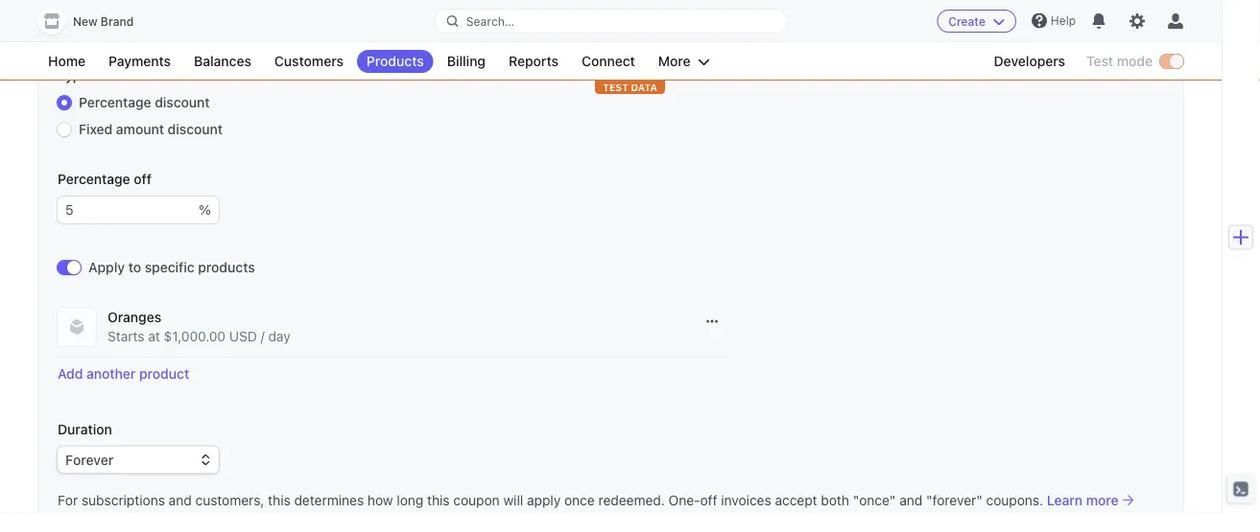 Task type: describe. For each thing, give the bounding box(es) containing it.
payments link
[[99, 50, 180, 73]]

home
[[48, 53, 85, 69]]

1 vertical spatial discount
[[168, 121, 223, 137]]

learn
[[1047, 492, 1083, 508]]

apply
[[88, 260, 125, 275]]

learn more
[[1047, 492, 1119, 508]]

/
[[261, 329, 265, 345]]

%
[[199, 202, 211, 218]]

percentage discount
[[79, 95, 210, 110]]

developers
[[994, 53, 1065, 69]]

customers
[[274, 53, 344, 69]]

amount
[[116, 121, 164, 137]]

help button
[[1024, 5, 1083, 36]]

new brand
[[73, 15, 134, 28]]

test data
[[603, 82, 657, 93]]

products link
[[357, 50, 434, 73]]

identify
[[111, 18, 157, 34]]

for subscriptions and customers, this determines how long this coupon will apply once redeemed. one-off invoices accept both "once" and "forever" coupons.
[[58, 492, 1043, 508]]

starts
[[107, 329, 145, 345]]

test mode
[[1086, 53, 1153, 69]]

recommend
[[327, 18, 401, 34]]

svg image
[[706, 316, 718, 327]]

percentage for percentage discount
[[79, 95, 151, 110]]

products
[[198, 260, 255, 275]]

create button
[[937, 10, 1016, 33]]

reports
[[509, 53, 558, 69]]

new brand button
[[38, 8, 153, 35]]

can
[[555, 18, 577, 34]]

1 and from the left
[[169, 492, 192, 508]]

one-
[[669, 492, 700, 508]]

customers link
[[265, 50, 353, 73]]

for
[[675, 18, 692, 34]]

data
[[631, 82, 657, 93]]

api.
[[275, 18, 300, 34]]

0 horizontal spatial coupon
[[187, 18, 234, 34]]

subscriptions
[[82, 492, 165, 508]]

test
[[1086, 53, 1113, 69]]

an
[[640, 18, 655, 34]]

customers,
[[195, 492, 264, 508]]

add another product
[[58, 366, 189, 381]]

the
[[252, 18, 272, 34]]

brand
[[101, 15, 134, 28]]

more
[[658, 53, 691, 69]]

add
[[58, 366, 83, 381]]

another
[[86, 366, 136, 381]]

specific
[[145, 260, 194, 275]]

billing link
[[437, 50, 495, 73]]

new
[[73, 15, 97, 28]]

create
[[948, 14, 985, 28]]

redeemed.
[[598, 492, 665, 508]]

this will identify this coupon in the api. we recommend leaving this blank so we can generate an id for you.
[[58, 18, 722, 34]]

payments
[[109, 53, 171, 69]]

"forever"
[[926, 492, 983, 508]]

long
[[397, 492, 423, 508]]

id
[[658, 18, 671, 34]]

usd
[[229, 329, 257, 345]]

to
[[128, 260, 141, 275]]

Search… search field
[[435, 9, 786, 33]]

in
[[237, 18, 248, 34]]

oranges starts at $1,000.00 usd / day
[[107, 309, 290, 345]]

duration
[[58, 421, 112, 437]]

products
[[367, 53, 424, 69]]

at
[[148, 329, 160, 345]]

once
[[564, 492, 595, 508]]

this right customers,
[[268, 492, 290, 508]]

0 vertical spatial discount
[[155, 95, 210, 110]]

day
[[268, 329, 290, 345]]

this
[[58, 18, 84, 34]]



Task type: locate. For each thing, give the bounding box(es) containing it.
1 vertical spatial will
[[503, 492, 523, 508]]

discount
[[155, 95, 210, 110], [168, 121, 223, 137]]

search…
[[466, 14, 515, 28]]

and
[[169, 492, 192, 508], [899, 492, 923, 508]]

coupons.
[[986, 492, 1043, 508]]

None text field
[[58, 197, 199, 224]]

developers link
[[984, 50, 1075, 73]]

1 horizontal spatial off
[[700, 492, 717, 508]]

invoices
[[721, 492, 771, 508]]

off left invoices
[[700, 492, 717, 508]]

1 vertical spatial coupon
[[453, 492, 500, 508]]

mode
[[1117, 53, 1153, 69]]

and right "once" on the right bottom of page
[[899, 492, 923, 508]]

1 horizontal spatial coupon
[[453, 492, 500, 508]]

this right long on the left bottom of the page
[[427, 492, 450, 508]]

1 vertical spatial off
[[700, 492, 717, 508]]

"once"
[[853, 492, 896, 508]]

apply
[[527, 492, 561, 508]]

percentage
[[79, 95, 151, 110], [58, 171, 130, 187]]

% button
[[199, 197, 219, 224]]

0 horizontal spatial and
[[169, 492, 192, 508]]

blank
[[478, 18, 512, 34]]

for
[[58, 492, 78, 508]]

generate
[[581, 18, 636, 34]]

reports link
[[499, 50, 568, 73]]

off
[[134, 171, 152, 187], [700, 492, 717, 508]]

0 vertical spatial coupon
[[187, 18, 234, 34]]

0 horizontal spatial off
[[134, 171, 152, 187]]

add another product button
[[58, 366, 189, 381]]

coupon right long on the left bottom of the page
[[453, 492, 500, 508]]

accept
[[775, 492, 817, 508]]

determines
[[294, 492, 364, 508]]

coupon left 'in'
[[187, 18, 234, 34]]

type
[[58, 68, 89, 83]]

fixed amount discount
[[79, 121, 223, 137]]

off down amount
[[134, 171, 152, 187]]

so
[[515, 18, 530, 34]]

0 vertical spatial off
[[134, 171, 152, 187]]

this left blank on the left top of the page
[[452, 18, 474, 34]]

more
[[1086, 492, 1119, 508]]

1 vertical spatial percentage
[[58, 171, 130, 187]]

0 vertical spatial percentage
[[79, 95, 151, 110]]

0 vertical spatial will
[[87, 18, 107, 34]]

will
[[87, 18, 107, 34], [503, 492, 523, 508]]

connect
[[582, 53, 635, 69]]

apply to specific products
[[88, 260, 255, 275]]

we
[[534, 18, 551, 34]]

1 horizontal spatial and
[[899, 492, 923, 508]]

percentage off
[[58, 171, 152, 187]]

percentage up fixed
[[79, 95, 151, 110]]

balances link
[[184, 50, 261, 73]]

billing
[[447, 53, 486, 69]]

this
[[161, 18, 183, 34], [452, 18, 474, 34], [268, 492, 290, 508], [427, 492, 450, 508]]

$1,000.00
[[164, 329, 226, 345]]

percentage down fixed
[[58, 171, 130, 187]]

home link
[[38, 50, 95, 73]]

test
[[603, 82, 628, 93]]

0 horizontal spatial will
[[87, 18, 107, 34]]

more button
[[649, 50, 719, 73]]

this right identify
[[161, 18, 183, 34]]

discount up fixed amount discount at the left top of page
[[155, 95, 210, 110]]

balances
[[194, 53, 251, 69]]

oranges
[[107, 309, 161, 325]]

2 and from the left
[[899, 492, 923, 508]]

learn more link
[[1047, 491, 1134, 510]]

help
[[1051, 14, 1076, 27]]

leaving
[[404, 18, 448, 34]]

how
[[367, 492, 393, 508]]

1 horizontal spatial will
[[503, 492, 523, 508]]

you.
[[696, 18, 722, 34]]

and left customers,
[[169, 492, 192, 508]]

will right this
[[87, 18, 107, 34]]

connect link
[[572, 50, 645, 73]]

Search… text field
[[435, 9, 786, 33]]

fixed
[[79, 121, 113, 137]]

product
[[139, 366, 189, 381]]

discount right amount
[[168, 121, 223, 137]]

percentage for percentage off
[[58, 171, 130, 187]]

coupon
[[187, 18, 234, 34], [453, 492, 500, 508]]

both
[[821, 492, 849, 508]]

we
[[304, 18, 323, 34]]

will left apply
[[503, 492, 523, 508]]



Task type: vqa. For each thing, say whether or not it's contained in the screenshot.
more button
yes



